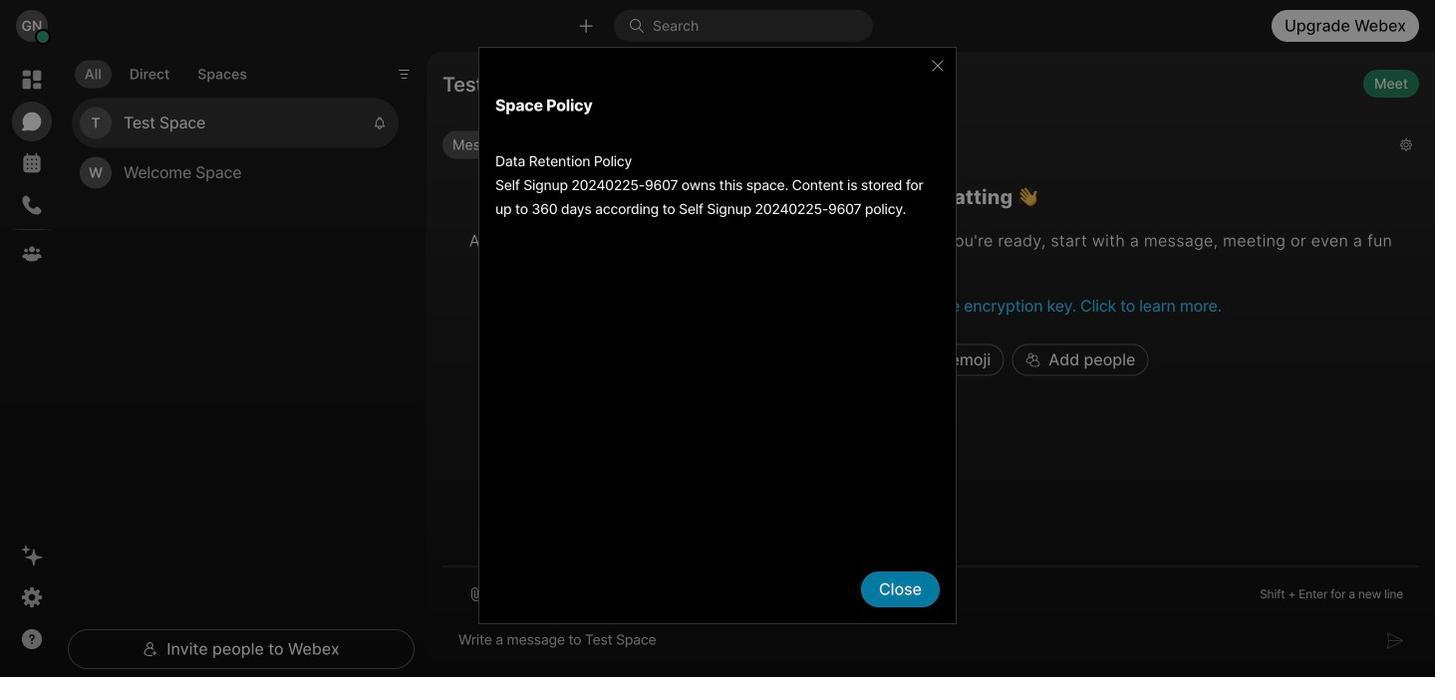 Task type: locate. For each thing, give the bounding box(es) containing it.
navigation
[[0, 52, 64, 678]]

group
[[443, 131, 1384, 163]]

welcome space list item
[[72, 148, 399, 198]]

test space, you will be notified of all new messages in this space list item
[[72, 98, 399, 148]]

space policy dialog
[[478, 47, 957, 631]]

tab list
[[70, 48, 262, 94]]

webex tab list
[[12, 60, 52, 274]]

you will be notified of all new messages in this space image
[[373, 116, 387, 130]]



Task type: describe. For each thing, give the bounding box(es) containing it.
message composer toolbar element
[[443, 568, 1419, 614]]



Task type: vqa. For each thing, say whether or not it's contained in the screenshot.
group
yes



